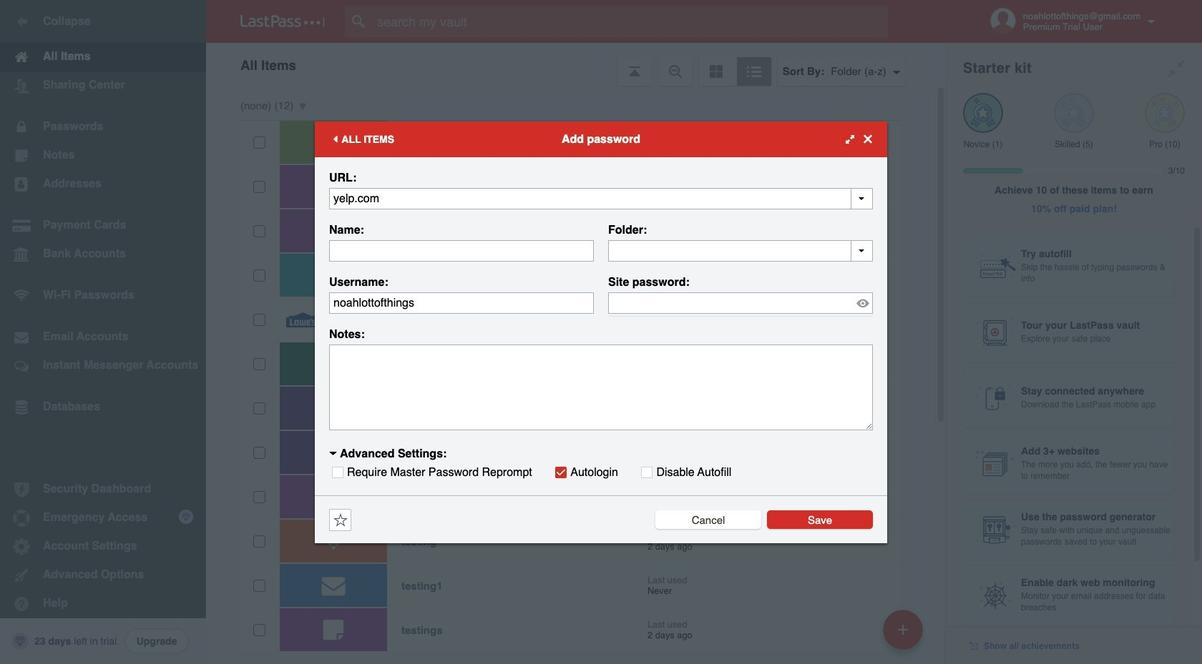 Task type: describe. For each thing, give the bounding box(es) containing it.
new item navigation
[[878, 606, 932, 665]]

search my vault text field
[[345, 6, 917, 37]]

new item image
[[898, 625, 908, 635]]

Search search field
[[345, 6, 917, 37]]

lastpass image
[[240, 15, 325, 28]]



Task type: locate. For each thing, give the bounding box(es) containing it.
None text field
[[329, 240, 594, 262], [329, 292, 594, 314], [329, 240, 594, 262], [329, 292, 594, 314]]

dialog
[[315, 121, 887, 543]]

None text field
[[329, 188, 873, 209], [608, 240, 873, 262], [329, 345, 873, 430], [329, 188, 873, 209], [608, 240, 873, 262], [329, 345, 873, 430]]

main navigation navigation
[[0, 0, 206, 665]]

vault options navigation
[[206, 43, 946, 86]]

None password field
[[608, 292, 873, 314]]



